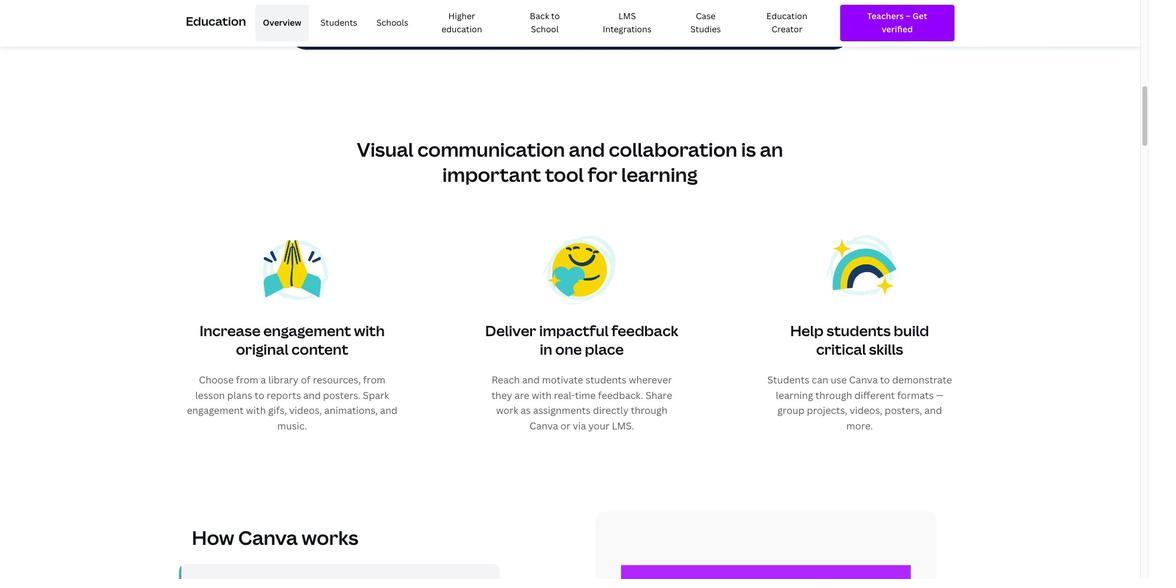 Task type: describe. For each thing, give the bounding box(es) containing it.
case studies
[[691, 10, 721, 35]]

deliver
[[485, 321, 536, 340]]

schools
[[377, 17, 409, 28]]

learning inside visual communication and collaboration is an important tool for learning
[[622, 162, 698, 187]]

posters.
[[323, 389, 361, 402]]

they
[[492, 389, 512, 402]]

is
[[742, 137, 756, 162]]

students can use canva to demonstrate learning through different formats — group projects, videos, posters, and more.
[[768, 374, 952, 433]]

increase engagement with original content
[[200, 321, 385, 359]]

teachers – get verified image
[[851, 10, 944, 36]]

tool
[[545, 162, 584, 187]]

use
[[831, 374, 847, 387]]

original
[[236, 339, 289, 359]]

students for students can use canva to demonstrate learning through different formats — group projects, videos, posters, and more.
[[768, 374, 810, 387]]

to inside the choose from a library of resources, from lesson plans to reports and posters. spark engagement with gifs, videos, animations, and music.
[[255, 389, 264, 402]]

critical
[[817, 339, 866, 359]]

creator
[[772, 24, 803, 35]]

education element
[[186, 0, 955, 46]]

back to school
[[530, 10, 560, 35]]

lesson
[[195, 389, 225, 402]]

one
[[555, 339, 582, 359]]

students inside reach and motivate students wherever they are with real-time feedback. share work as assignments directly through canva or via your lms.
[[586, 374, 627, 387]]

to inside students can use canva to demonstrate learning through different formats — group projects, videos, posters, and more.
[[880, 374, 890, 387]]

in
[[540, 339, 553, 359]]

place
[[585, 339, 624, 359]]

higher education
[[442, 10, 482, 35]]

students link
[[313, 5, 365, 41]]

time
[[575, 389, 596, 402]]

—
[[936, 389, 944, 402]]

your
[[589, 420, 610, 433]]

how
[[192, 525, 234, 551]]

motivate
[[542, 374, 583, 387]]

feedback icon image
[[544, 230, 620, 307]]

of
[[301, 374, 311, 387]]

an
[[760, 137, 783, 162]]

school
[[531, 24, 559, 35]]

feedback
[[612, 321, 679, 340]]

plans
[[227, 389, 252, 402]]

choose
[[199, 374, 234, 387]]

back to school link
[[508, 5, 582, 41]]

and inside visual communication and collaboration is an important tool for learning
[[569, 137, 605, 162]]

with inside "increase engagement with original content"
[[354, 321, 385, 340]]

increase
[[200, 321, 261, 340]]

menu bar inside education element
[[251, 5, 831, 41]]

higher education link
[[420, 5, 504, 41]]

are
[[515, 389, 530, 402]]

lms
[[619, 10, 636, 22]]

videos, inside the choose from a library of resources, from lesson plans to reports and posters. spark engagement with gifs, videos, animations, and music.
[[289, 404, 322, 417]]

as
[[521, 404, 531, 417]]

and inside reach and motivate students wherever they are with real-time feedback. share work as assignments directly through canva or via your lms.
[[522, 374, 540, 387]]

real-
[[554, 389, 575, 402]]

posters,
[[885, 404, 923, 417]]

projects,
[[807, 404, 848, 417]]

communication
[[418, 137, 565, 162]]

case
[[696, 10, 716, 22]]

feedback.
[[598, 389, 643, 402]]

education for education
[[186, 13, 246, 29]]

deliver impactful feedback in one place
[[485, 321, 679, 359]]

0 horizontal spatial canva
[[238, 525, 298, 551]]

help
[[791, 321, 824, 340]]

schools link
[[369, 5, 416, 41]]

higher
[[449, 10, 475, 22]]

reach and motivate students wherever they are with real-time feedback. share work as assignments directly through canva or via your lms.
[[492, 374, 672, 433]]

or
[[561, 420, 571, 433]]

visual communication and collaboration is an important tool for learning
[[357, 137, 783, 187]]

via
[[573, 420, 586, 433]]

skills icon image
[[822, 230, 898, 307]]

reach
[[492, 374, 520, 387]]

build
[[894, 321, 930, 340]]



Task type: vqa. For each thing, say whether or not it's contained in the screenshot.
LMS
yes



Task type: locate. For each thing, give the bounding box(es) containing it.
resources,
[[313, 374, 361, 387]]

videos, up more.
[[850, 404, 883, 417]]

library
[[268, 374, 299, 387]]

0 vertical spatial canva
[[849, 374, 878, 387]]

help students build critical skills
[[791, 321, 930, 359]]

reports
[[267, 389, 301, 402]]

education creator
[[767, 10, 808, 35]]

through inside students can use canva to demonstrate learning through different formats — group projects, videos, posters, and more.
[[816, 389, 853, 402]]

different
[[855, 389, 895, 402]]

overview link
[[256, 5, 309, 41]]

videos,
[[289, 404, 322, 417], [850, 404, 883, 417]]

0 vertical spatial with
[[354, 321, 385, 340]]

0 vertical spatial students
[[827, 321, 891, 340]]

from left a on the left
[[236, 374, 258, 387]]

students
[[321, 17, 357, 28], [768, 374, 810, 387]]

important
[[443, 162, 541, 187]]

1 vertical spatial through
[[631, 404, 668, 417]]

can
[[812, 374, 829, 387]]

animations,
[[324, 404, 378, 417]]

1 horizontal spatial videos,
[[850, 404, 883, 417]]

wherever
[[629, 374, 672, 387]]

0 vertical spatial students
[[321, 17, 357, 28]]

formats
[[898, 389, 934, 402]]

through
[[816, 389, 853, 402], [631, 404, 668, 417]]

music.
[[277, 420, 307, 433]]

assignments
[[533, 404, 591, 417]]

education inside 'link'
[[767, 10, 808, 22]]

students inside 'link'
[[321, 17, 357, 28]]

canva left or
[[530, 420, 558, 433]]

for
[[588, 162, 618, 187]]

1 videos, from the left
[[289, 404, 322, 417]]

directly
[[593, 404, 629, 417]]

0 horizontal spatial learning
[[622, 162, 698, 187]]

canva
[[849, 374, 878, 387], [530, 420, 558, 433], [238, 525, 298, 551]]

lms integrations link
[[587, 5, 668, 41]]

canva inside students can use canva to demonstrate learning through different formats — group projects, videos, posters, and more.
[[849, 374, 878, 387]]

2 horizontal spatial with
[[532, 389, 552, 402]]

content
[[292, 339, 349, 359]]

learning inside students can use canva to demonstrate learning through different formats — group projects, videos, posters, and more.
[[776, 389, 813, 402]]

students right help
[[827, 321, 891, 340]]

0 horizontal spatial education
[[186, 13, 246, 29]]

1 horizontal spatial from
[[363, 374, 386, 387]]

studies
[[691, 24, 721, 35]]

0 vertical spatial learning
[[622, 162, 698, 187]]

a
[[261, 374, 266, 387]]

education creator link
[[744, 5, 831, 41]]

1 vertical spatial learning
[[776, 389, 813, 402]]

education
[[767, 10, 808, 22], [186, 13, 246, 29]]

learning
[[622, 162, 698, 187], [776, 389, 813, 402]]

spark
[[363, 389, 389, 402]]

students left "schools"
[[321, 17, 357, 28]]

2 vertical spatial to
[[255, 389, 264, 402]]

with right content
[[354, 321, 385, 340]]

1 horizontal spatial students
[[768, 374, 810, 387]]

1 vertical spatial to
[[880, 374, 890, 387]]

0 vertical spatial to
[[551, 10, 560, 22]]

0 horizontal spatial students
[[586, 374, 627, 387]]

integrations
[[603, 24, 652, 35]]

1 vertical spatial with
[[532, 389, 552, 402]]

2 vertical spatial with
[[246, 404, 266, 417]]

lms integrations
[[603, 10, 652, 35]]

videos, up music.
[[289, 404, 322, 417]]

works
[[302, 525, 359, 551]]

how canva works
[[192, 525, 359, 551]]

share
[[646, 389, 672, 402]]

engagement
[[263, 321, 351, 340], [187, 404, 244, 417]]

1 horizontal spatial education
[[767, 10, 808, 22]]

2 from from the left
[[363, 374, 386, 387]]

1 horizontal spatial with
[[354, 321, 385, 340]]

students up feedback.
[[586, 374, 627, 387]]

overview
[[263, 17, 301, 28]]

1 horizontal spatial canva
[[530, 420, 558, 433]]

students for students
[[321, 17, 357, 28]]

and
[[569, 137, 605, 162], [522, 374, 540, 387], [303, 389, 321, 402], [380, 404, 398, 417], [925, 404, 942, 417]]

visual
[[357, 137, 414, 162]]

skills
[[869, 339, 904, 359]]

1 horizontal spatial learning
[[776, 389, 813, 402]]

1 from from the left
[[236, 374, 258, 387]]

1 horizontal spatial engagement
[[263, 321, 351, 340]]

1 horizontal spatial through
[[816, 389, 853, 402]]

0 horizontal spatial from
[[236, 374, 258, 387]]

1 vertical spatial engagement
[[187, 404, 244, 417]]

with right are
[[532, 389, 552, 402]]

menu bar
[[251, 5, 831, 41]]

with left gifs,
[[246, 404, 266, 417]]

with inside reach and motivate students wherever they are with real-time feedback. share work as assignments directly through canva or via your lms.
[[532, 389, 552, 402]]

canva inside reach and motivate students wherever they are with real-time feedback. share work as assignments directly through canva or via your lms.
[[530, 420, 558, 433]]

learning up group in the bottom right of the page
[[776, 389, 813, 402]]

demonstrate
[[893, 374, 952, 387]]

1 vertical spatial students
[[586, 374, 627, 387]]

students up group in the bottom right of the page
[[768, 374, 810, 387]]

engagement down lesson
[[187, 404, 244, 417]]

case studies link
[[673, 5, 739, 41]]

gifs,
[[268, 404, 287, 417]]

students
[[827, 321, 891, 340], [586, 374, 627, 387]]

to up different
[[880, 374, 890, 387]]

0 horizontal spatial students
[[321, 17, 357, 28]]

engagement inside the choose from a library of resources, from lesson plans to reports and posters. spark engagement with gifs, videos, animations, and music.
[[187, 404, 244, 417]]

2 videos, from the left
[[850, 404, 883, 417]]

from
[[236, 374, 258, 387], [363, 374, 386, 387]]

through down share
[[631, 404, 668, 417]]

0 horizontal spatial engagement
[[187, 404, 244, 417]]

to right 'back'
[[551, 10, 560, 22]]

to inside the back to school
[[551, 10, 560, 22]]

with inside the choose from a library of resources, from lesson plans to reports and posters. spark engagement with gifs, videos, animations, and music.
[[246, 404, 266, 417]]

0 vertical spatial through
[[816, 389, 853, 402]]

engagement icon image
[[254, 230, 331, 307]]

2 vertical spatial canva
[[238, 525, 298, 551]]

canva right how
[[238, 525, 298, 551]]

choose from a library of resources, from lesson plans to reports and posters. spark engagement with gifs, videos, animations, and music.
[[187, 374, 398, 433]]

canva up different
[[849, 374, 878, 387]]

2 horizontal spatial to
[[880, 374, 890, 387]]

lms.
[[612, 420, 634, 433]]

engagement inside "increase engagement with original content"
[[263, 321, 351, 340]]

learning right for in the right top of the page
[[622, 162, 698, 187]]

collaboration
[[609, 137, 738, 162]]

to down a on the left
[[255, 389, 264, 402]]

videos, inside students can use canva to demonstrate learning through different formats — group projects, videos, posters, and more.
[[850, 404, 883, 417]]

students inside help students build critical skills
[[827, 321, 891, 340]]

through down 'use'
[[816, 389, 853, 402]]

0 horizontal spatial with
[[246, 404, 266, 417]]

with
[[354, 321, 385, 340], [532, 389, 552, 402], [246, 404, 266, 417]]

group
[[778, 404, 805, 417]]

students inside students can use canva to demonstrate learning through different formats — group projects, videos, posters, and more.
[[768, 374, 810, 387]]

menu bar containing higher education
[[251, 5, 831, 41]]

0 horizontal spatial videos,
[[289, 404, 322, 417]]

0 vertical spatial engagement
[[263, 321, 351, 340]]

engagement up of
[[263, 321, 351, 340]]

education
[[442, 24, 482, 35]]

2 horizontal spatial canva
[[849, 374, 878, 387]]

back
[[530, 10, 549, 22]]

through inside reach and motivate students wherever they are with real-time feedback. share work as assignments directly through canva or via your lms.
[[631, 404, 668, 417]]

1 horizontal spatial to
[[551, 10, 560, 22]]

impactful
[[539, 321, 609, 340]]

1 vertical spatial canva
[[530, 420, 558, 433]]

from up spark
[[363, 374, 386, 387]]

1 vertical spatial students
[[768, 374, 810, 387]]

work
[[496, 404, 518, 417]]

education for education creator
[[767, 10, 808, 22]]

and inside students can use canva to demonstrate learning through different formats — group projects, videos, posters, and more.
[[925, 404, 942, 417]]

0 horizontal spatial through
[[631, 404, 668, 417]]

0 horizontal spatial to
[[255, 389, 264, 402]]

1 horizontal spatial students
[[827, 321, 891, 340]]

more.
[[847, 420, 873, 433]]



